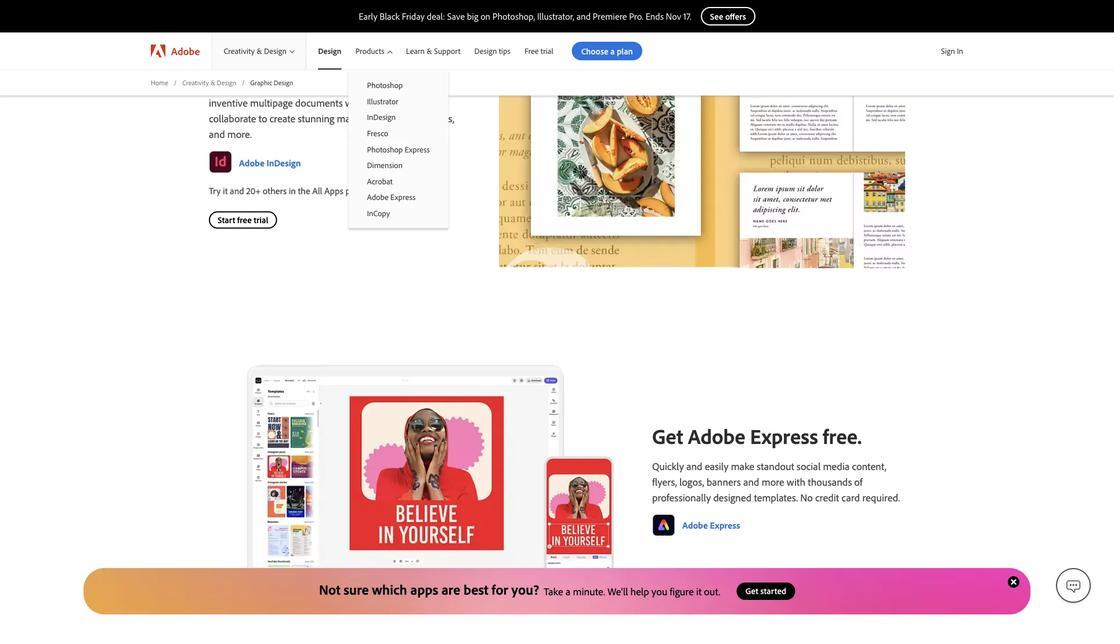 Task type: locate. For each thing, give the bounding box(es) containing it.
out. right 'figure'
[[704, 585, 720, 598]]

1 horizontal spatial with
[[787, 476, 805, 489]]

1 vertical spatial adobe express link
[[682, 520, 740, 532]]

print
[[413, 65, 433, 78]]

get for get adobe express free.
[[652, 423, 683, 450]]

dimension
[[367, 160, 403, 170]]

media up the thousands
[[823, 460, 850, 473]]

social media posts made with adobe express. image
[[209, 329, 615, 627]]

and
[[576, 10, 591, 22], [435, 65, 451, 78], [393, 96, 409, 109], [209, 127, 225, 141], [230, 185, 244, 197], [686, 460, 702, 473], [743, 476, 759, 489]]

1 horizontal spatial that
[[339, 2, 375, 28]]

creativity
[[224, 46, 255, 56], [182, 78, 209, 87]]

black
[[380, 10, 400, 22]]

express down the designed
[[710, 520, 740, 532]]

design up the inventive at the left
[[217, 78, 236, 87]]

indesign up try it and 20+ others in the all apps plan.
[[267, 157, 301, 169]]

help
[[630, 585, 649, 598]]

out. up impactful
[[273, 28, 307, 54]]

quickly
[[652, 460, 684, 473]]

layouts up will
[[283, 65, 313, 78]]

start free trial
[[218, 215, 268, 226]]

0 horizontal spatial trial
[[254, 215, 268, 226]]

0 horizontal spatial &
[[211, 78, 215, 87]]

1 vertical spatial get
[[745, 586, 758, 597]]

2 vertical spatial indesign
[[267, 157, 301, 169]]

easily
[[705, 460, 728, 473]]

and left premiere
[[576, 10, 591, 22]]

it right 'figure'
[[696, 585, 702, 598]]

express
[[405, 144, 430, 154], [390, 192, 416, 202], [750, 423, 818, 450], [710, 520, 740, 532]]

out. inside create layouts that aren't played out.
[[273, 28, 307, 54]]

more
[[762, 476, 784, 489]]

0 vertical spatial media
[[237, 80, 264, 94]]

not sure which apps are best for you? take a minute. we'll help you figure it out.
[[319, 581, 720, 599]]

0 vertical spatial creativity
[[224, 46, 255, 56]]

photoshop up illustrator
[[367, 80, 403, 90]]

where
[[345, 96, 372, 109]]

images
[[411, 96, 441, 109]]

0 vertical spatial out.
[[273, 28, 307, 54]]

keep
[[303, 80, 323, 94]]

creativity & design up the inventive at the left
[[182, 78, 236, 87]]

design impactful layouts with indesign for both print and digital media that will keep people turning pages. design inventive multipage documents where text and images collaborate to create stunning magazines, reports, ebooks, and more.
[[209, 65, 454, 141]]

1 horizontal spatial &
[[257, 46, 262, 56]]

home
[[151, 78, 168, 87]]

1 horizontal spatial media
[[823, 460, 850, 473]]

1 vertical spatial it
[[696, 585, 702, 598]]

media
[[237, 80, 264, 94], [823, 460, 850, 473]]

with
[[316, 65, 335, 78], [787, 476, 805, 489]]

that inside create layouts that aren't played out.
[[339, 2, 375, 28]]

adobe express link down the designed
[[682, 520, 740, 532]]

adobe up incopy in the left of the page
[[367, 192, 389, 202]]

1 vertical spatial media
[[823, 460, 850, 473]]

get for get started
[[745, 586, 758, 597]]

0 vertical spatial for
[[376, 65, 388, 78]]

that left "black"
[[339, 2, 375, 28]]

reports,
[[386, 112, 419, 125]]

digital
[[209, 80, 235, 94]]

learn
[[406, 46, 425, 56]]

create
[[209, 2, 266, 28]]

free
[[237, 215, 252, 226]]

save
[[447, 10, 465, 22]]

& up the inventive at the left
[[211, 78, 215, 87]]

0 horizontal spatial out.
[[273, 28, 307, 54]]

digital pages created by adobe indesign. image
[[499, 0, 905, 268]]

professionally
[[652, 491, 711, 505]]

get left started
[[745, 586, 758, 597]]

design up impactful
[[264, 46, 287, 56]]

templates.
[[754, 491, 798, 505]]

products button
[[348, 32, 399, 70]]

0 vertical spatial layouts
[[271, 2, 335, 28]]

social
[[797, 460, 821, 473]]

adobe up 'creativity & design' link
[[171, 44, 200, 57]]

creativity & design up impactful
[[224, 46, 287, 56]]

multipage
[[250, 96, 293, 109]]

people
[[326, 80, 355, 94]]

0 horizontal spatial that
[[266, 80, 283, 94]]

with up no
[[787, 476, 805, 489]]

1 vertical spatial layouts
[[283, 65, 313, 78]]

0 horizontal spatial for
[[376, 65, 388, 78]]

indesign
[[337, 65, 374, 78], [367, 112, 396, 122], [267, 157, 301, 169]]

0 vertical spatial creativity & design
[[224, 46, 287, 56]]

0 horizontal spatial with
[[316, 65, 335, 78]]

0 horizontal spatial get
[[652, 423, 683, 450]]

20+
[[246, 185, 261, 197]]

create layouts that aren't played out.
[[209, 2, 430, 54]]

1 vertical spatial with
[[787, 476, 805, 489]]

layouts inside design impactful layouts with indesign for both print and digital media that will keep people turning pages. design inventive multipage documents where text and images collaborate to create stunning magazines, reports, ebooks, and more.
[[283, 65, 313, 78]]

turning
[[357, 80, 388, 94]]

minute.
[[573, 585, 605, 598]]

get up quickly
[[652, 423, 683, 450]]

which
[[372, 581, 407, 599]]

0 horizontal spatial adobe express link
[[348, 189, 448, 205]]

adobe express link down "acrobat"
[[348, 189, 448, 205]]

free trial
[[524, 46, 553, 56]]

adobe
[[171, 44, 200, 57], [239, 157, 265, 169], [367, 192, 389, 202], [688, 423, 745, 450], [682, 520, 708, 532]]

get
[[652, 423, 683, 450], [745, 586, 758, 597]]

1 vertical spatial creativity & design
[[182, 78, 236, 87]]

photoshop express
[[367, 144, 430, 154]]

2 horizontal spatial &
[[427, 46, 432, 56]]

0 vertical spatial it
[[223, 185, 228, 197]]

0 horizontal spatial creativity
[[182, 78, 209, 87]]

for left both
[[376, 65, 388, 78]]

the
[[298, 185, 310, 197]]

photoshop for photoshop
[[367, 80, 403, 90]]

pro.
[[629, 10, 643, 22]]

1 vertical spatial for
[[492, 581, 508, 599]]

all
[[312, 185, 322, 197]]

apps
[[324, 185, 343, 197]]

1 horizontal spatial creativity
[[224, 46, 255, 56]]

adobe express down the designed
[[682, 520, 740, 532]]

0 horizontal spatial media
[[237, 80, 264, 94]]

1 horizontal spatial out.
[[704, 585, 720, 598]]

2 photoshop from the top
[[367, 144, 403, 154]]

learn & support link
[[399, 32, 467, 70]]

acrobat link
[[348, 173, 448, 189]]

for right best
[[492, 581, 508, 599]]

adobe link
[[139, 32, 211, 70]]

1 vertical spatial creativity
[[182, 78, 209, 87]]

& inside popup button
[[257, 46, 262, 56]]

1 vertical spatial indesign
[[367, 112, 396, 122]]

& up impactful
[[257, 46, 262, 56]]

creativity & design
[[224, 46, 287, 56], [182, 78, 236, 87]]

1 horizontal spatial adobe express
[[682, 520, 740, 532]]

flyers,
[[652, 476, 677, 489]]

0 vertical spatial get
[[652, 423, 683, 450]]

trial
[[541, 46, 553, 56], [254, 215, 268, 226]]

pages.
[[390, 80, 417, 94]]

with up keep
[[316, 65, 335, 78]]

0 vertical spatial indesign
[[337, 65, 374, 78]]

collaborate
[[209, 112, 256, 125]]

group
[[348, 70, 448, 228]]

you
[[651, 585, 667, 598]]

design tips
[[474, 46, 511, 56]]

friday
[[402, 10, 425, 22]]

1 horizontal spatial get
[[745, 586, 758, 597]]

0 vertical spatial that
[[339, 2, 375, 28]]

magazines,
[[337, 112, 384, 125]]

media down impactful
[[237, 80, 264, 94]]

media inside design impactful layouts with indesign for both print and digital media that will keep people turning pages. design inventive multipage documents where text and images collaborate to create stunning magazines, reports, ebooks, and more.
[[237, 80, 264, 94]]

home link
[[151, 78, 168, 87]]

layouts up the design link
[[271, 2, 335, 28]]

a
[[566, 585, 571, 598]]

0 vertical spatial with
[[316, 65, 335, 78]]

that
[[339, 2, 375, 28], [266, 80, 283, 94]]

& for the learn & support link
[[427, 46, 432, 56]]

in
[[289, 185, 296, 197]]

creativity up impactful
[[224, 46, 255, 56]]

figure
[[670, 585, 694, 598]]

0 vertical spatial trial
[[541, 46, 553, 56]]

and down make in the right bottom of the page
[[743, 476, 759, 489]]

indesign down text
[[367, 112, 396, 122]]

indesign up people on the top of page
[[337, 65, 374, 78]]

it right try in the top left of the page
[[223, 185, 228, 197]]

get started link
[[737, 583, 795, 601]]

graphic design
[[250, 78, 293, 87]]

creativity right home
[[182, 78, 209, 87]]

0 vertical spatial adobe express
[[367, 192, 416, 202]]

adobe express down acrobat link
[[367, 192, 416, 202]]

1 vertical spatial that
[[266, 80, 283, 94]]

creativity & design inside popup button
[[224, 46, 287, 56]]

and right 'print'
[[435, 65, 451, 78]]

1 vertical spatial photoshop
[[367, 144, 403, 154]]

photoshop up 'dimension'
[[367, 144, 403, 154]]

1 photoshop from the top
[[367, 80, 403, 90]]

& for creativity & design popup button
[[257, 46, 262, 56]]

1 vertical spatial adobe express
[[682, 520, 740, 532]]

1 vertical spatial out.
[[704, 585, 720, 598]]

& right learn
[[427, 46, 432, 56]]

design
[[264, 46, 287, 56], [318, 46, 341, 56], [474, 46, 497, 56], [209, 65, 238, 78], [217, 78, 236, 87], [274, 78, 293, 87], [419, 80, 448, 94]]

0 horizontal spatial adobe express
[[367, 192, 416, 202]]

design up digital
[[209, 65, 238, 78]]

photoshop link
[[348, 77, 448, 93]]

1 horizontal spatial it
[[696, 585, 702, 598]]

0 vertical spatial photoshop
[[367, 80, 403, 90]]

that up multipage
[[266, 80, 283, 94]]

fresco
[[367, 128, 388, 138]]

documents
[[295, 96, 343, 109]]



Task type: describe. For each thing, give the bounding box(es) containing it.
acrobat
[[367, 176, 393, 186]]

free.
[[823, 423, 862, 450]]

illustrator,
[[537, 10, 574, 22]]

ends
[[646, 10, 664, 22]]

1 vertical spatial trial
[[254, 215, 268, 226]]

apps
[[410, 581, 438, 599]]

that inside design impactful layouts with indesign for both print and digital media that will keep people turning pages. design inventive multipage documents where text and images collaborate to create stunning magazines, reports, ebooks, and more.
[[266, 80, 283, 94]]

dimension link
[[348, 157, 448, 173]]

you?
[[511, 581, 539, 599]]

for inside design impactful layouts with indesign for both print and digital media that will keep people turning pages. design inventive multipage documents where text and images collaborate to create stunning magazines, reports, ebooks, and more.
[[376, 65, 388, 78]]

graphic
[[250, 78, 272, 87]]

create
[[270, 112, 295, 125]]

group containing photoshop
[[348, 70, 448, 228]]

indesign inside design impactful layouts with indesign for both print and digital media that will keep people turning pages. design inventive multipage documents where text and images collaborate to create stunning magazines, reports, ebooks, and more.
[[337, 65, 374, 78]]

adobe up 20+
[[239, 157, 265, 169]]

media inside quickly and easily make standout social media content, flyers, logos, banners and more with thousands of professionally designed templates. no credit card required.
[[823, 460, 850, 473]]

design left "tips"
[[474, 46, 497, 56]]

indesign link
[[348, 109, 448, 125]]

more.
[[227, 127, 252, 141]]

aren't
[[379, 2, 430, 28]]

others
[[263, 185, 287, 197]]

creativity inside popup button
[[224, 46, 255, 56]]

start
[[218, 215, 235, 226]]

0 vertical spatial adobe express link
[[348, 189, 448, 205]]

and left 20+
[[230, 185, 244, 197]]

1 horizontal spatial for
[[492, 581, 508, 599]]

text
[[374, 96, 390, 109]]

and up logos,
[[686, 460, 702, 473]]

out. inside not sure which apps are best for you? take a minute. we'll help you figure it out.
[[704, 585, 720, 598]]

sure
[[344, 581, 369, 599]]

inventive
[[209, 96, 248, 109]]

are
[[441, 581, 460, 599]]

make
[[731, 460, 754, 473]]

in
[[957, 46, 963, 56]]

adobe indesign link
[[239, 157, 301, 169]]

0 horizontal spatial it
[[223, 185, 228, 197]]

photoshop express link
[[348, 141, 448, 157]]

sign
[[941, 46, 955, 56]]

thousands
[[808, 476, 852, 489]]

designed
[[713, 491, 752, 505]]

standout
[[757, 460, 794, 473]]

get started
[[745, 586, 786, 597]]

early
[[359, 10, 378, 22]]

content,
[[852, 460, 887, 473]]

free
[[524, 46, 539, 56]]

not
[[319, 581, 340, 599]]

products
[[355, 46, 384, 56]]

express up standout
[[750, 423, 818, 450]]

nov
[[666, 10, 681, 22]]

17.
[[683, 10, 691, 22]]

required.
[[862, 491, 900, 505]]

product icon for adobe indesign image
[[209, 151, 232, 174]]

free trial link
[[518, 32, 560, 70]]

logos,
[[679, 476, 704, 489]]

premiere
[[593, 10, 627, 22]]

creativity & design button
[[212, 32, 306, 70]]

adobe inside 'group'
[[367, 192, 389, 202]]

on
[[481, 10, 490, 22]]

incopy link
[[348, 205, 448, 221]]

played
[[209, 28, 268, 54]]

best
[[464, 581, 488, 599]]

design up people on the top of page
[[318, 46, 341, 56]]

start free trial link
[[209, 212, 277, 229]]

adobe indesign
[[239, 157, 301, 169]]

no
[[800, 491, 813, 505]]

with inside design impactful layouts with indesign for both print and digital media that will keep people turning pages. design inventive multipage documents where text and images collaborate to create stunning magazines, reports, ebooks, and more.
[[316, 65, 335, 78]]

both
[[390, 65, 410, 78]]

will
[[285, 80, 300, 94]]

design up images
[[419, 80, 448, 94]]

indesign inside 'group'
[[367, 112, 396, 122]]

layouts inside create layouts that aren't played out.
[[271, 2, 335, 28]]

incopy
[[367, 208, 390, 218]]

quickly and easily make standout social media content, flyers, logos, banners and more with thousands of professionally designed templates. no credit card required.
[[652, 460, 900, 505]]

creativity & design link
[[182, 78, 236, 87]]

banners
[[707, 476, 741, 489]]

design link
[[306, 32, 348, 70]]

photoshop,
[[493, 10, 535, 22]]

to
[[259, 112, 267, 125]]

1 horizontal spatial trial
[[541, 46, 553, 56]]

photoshop for photoshop express
[[367, 144, 403, 154]]

1 horizontal spatial adobe express link
[[682, 520, 740, 532]]

get adobe express free.
[[652, 423, 862, 450]]

illustrator
[[367, 96, 398, 106]]

sign in button
[[939, 41, 965, 61]]

with inside quickly and easily make standout social media content, flyers, logos, banners and more with thousands of professionally designed templates. no credit card required.
[[787, 476, 805, 489]]

adobe up easily
[[688, 423, 745, 450]]

and up reports,
[[393, 96, 409, 109]]

try it and 20+ others in the all apps plan.
[[209, 185, 364, 197]]

design inside popup button
[[264, 46, 287, 56]]

deal:
[[427, 10, 445, 22]]

take
[[544, 585, 563, 598]]

fresco link
[[348, 125, 448, 141]]

express down the fresco link
[[405, 144, 430, 154]]

support
[[434, 46, 460, 56]]

adobe down professionally at the right bottom
[[682, 520, 708, 532]]

design right the graphic
[[274, 78, 293, 87]]

early black friday deal: save big on photoshop, illustrator, and premiere pro. ends nov 17.
[[359, 10, 691, 22]]

stunning
[[298, 112, 334, 125]]

product icon for adobe express image
[[652, 515, 675, 536]]

it inside not sure which apps are best for you? take a minute. we'll help you figure it out.
[[696, 585, 702, 598]]

try
[[209, 185, 221, 197]]

and down collaborate
[[209, 127, 225, 141]]

express down acrobat link
[[390, 192, 416, 202]]



Task type: vqa. For each thing, say whether or not it's contained in the screenshot.
InDesign
yes



